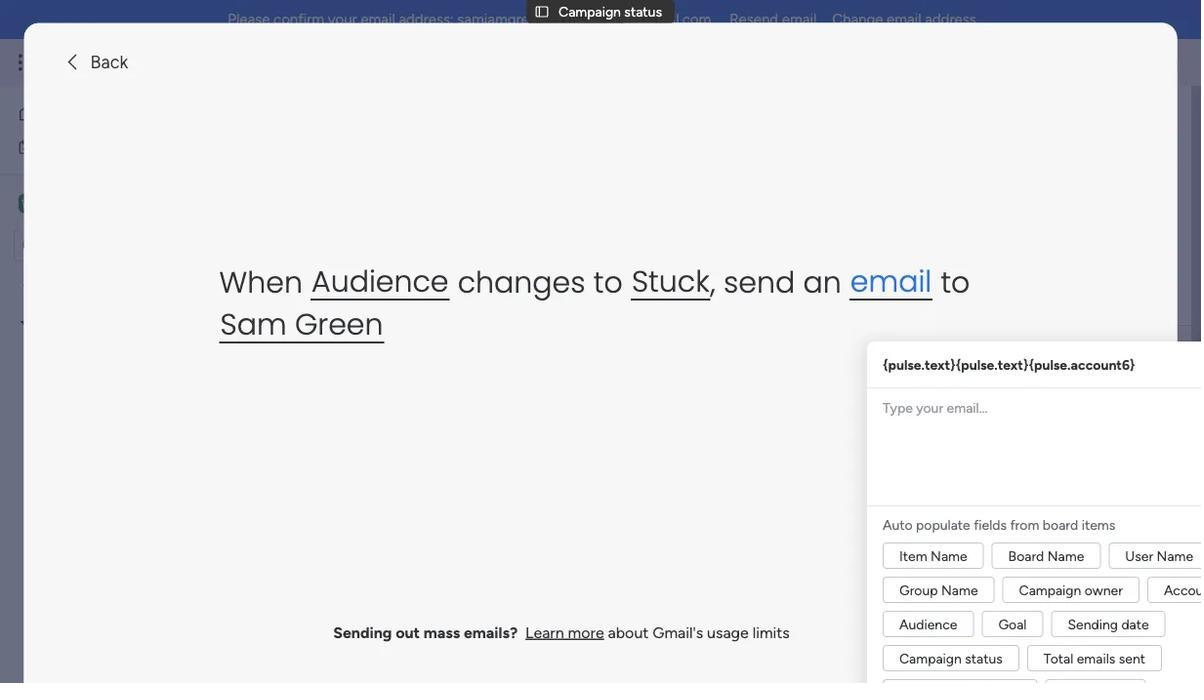 Task type: locate. For each thing, give the bounding box(es) containing it.
name down populate
[[931, 548, 968, 565]]

Type your subject text field
[[868, 342, 1202, 389]]

workspace image
[[19, 193, 38, 214], [21, 193, 35, 214]]

campaign owner
[[1020, 582, 1124, 599]]

2 goal field from the top
[[1094, 540, 1132, 561]]

1 goal field from the top
[[1094, 333, 1132, 354]]

gmail's
[[653, 624, 704, 642]]

select product image
[[18, 53, 37, 72]]

to inside field
[[413, 293, 431, 318]]

mass
[[424, 624, 460, 642]]

sending left out
[[333, 624, 392, 642]]

name right group
[[942, 582, 979, 599]]

email right an
[[851, 261, 932, 302]]

campaign
[[559, 3, 621, 20], [1020, 582, 1082, 599], [900, 651, 962, 667]]

monday button
[[51, 37, 311, 88]]

sending up 'total emails sent'
[[1068, 617, 1119, 633]]

goal
[[1099, 335, 1127, 352], [1099, 542, 1127, 559], [999, 617, 1027, 633]]

audience
[[312, 261, 449, 302], [915, 335, 973, 352], [915, 542, 973, 559], [900, 617, 958, 633]]

to
[[594, 262, 623, 303], [941, 262, 971, 303], [413, 293, 431, 318]]

0 vertical spatial audience field
[[910, 333, 978, 354]]

list box
[[0, 270, 249, 670]]

fields
[[974, 517, 1007, 533]]

usage
[[707, 624, 749, 642]]

please
[[228, 11, 270, 28]]

populate
[[917, 517, 971, 533]]

status
[[625, 3, 662, 20], [966, 651, 1003, 667]]

my work image
[[18, 138, 35, 156]]

name
[[931, 548, 968, 565], [1048, 548, 1085, 565], [1157, 548, 1194, 565], [942, 582, 979, 599]]

changes
[[458, 262, 586, 303]]

auto
[[883, 517, 913, 533]]

sam green image
[[1147, 47, 1178, 78]]

1 horizontal spatial to
[[594, 262, 623, 303]]

name for board name
[[1048, 548, 1085, 565]]

name down board
[[1048, 548, 1085, 565]]

items
[[1082, 517, 1116, 533]]

1 vertical spatial goal
[[1099, 542, 1127, 559]]

Type your email... text field
[[883, 397, 1202, 498]]

name up "accou"
[[1157, 548, 1194, 565]]

template
[[716, 293, 799, 318]]

out
[[396, 624, 420, 642]]

1 vertical spatial campaign status
[[900, 651, 1003, 667]]

option
[[0, 273, 249, 277]]

0 vertical spatial campaign
[[559, 3, 621, 20]]

resend email link
[[730, 11, 817, 28]]

1 vertical spatial audience field
[[910, 540, 978, 561]]

green
[[295, 304, 384, 345]]

sending
[[1068, 617, 1119, 633], [333, 624, 392, 642]]

0 horizontal spatial sending
[[333, 624, 392, 642]]

limits
[[753, 624, 790, 642]]

2 horizontal spatial campaign
[[1020, 582, 1082, 599]]

about
[[608, 624, 649, 642]]

change email address link
[[833, 11, 977, 28]]

campaign status
[[559, 3, 662, 20], [900, 651, 1003, 667]]

0 horizontal spatial to
[[413, 293, 431, 318]]

few
[[336, 293, 371, 318]]

auto populate fields from board items
[[883, 517, 1116, 533]]

Audience field
[[910, 333, 978, 354], [910, 540, 978, 561]]

change email address
[[833, 11, 977, 28]]

when audience changes to stuck , send an email to sam green
[[219, 261, 971, 345]]

1 vertical spatial goal field
[[1094, 540, 1132, 561]]

home image
[[18, 104, 37, 123]]

2 vertical spatial campaign
[[900, 651, 962, 667]]

campaign ideas and requests, main board element
[[0, 373, 249, 406]]

resend
[[730, 11, 779, 28]]

email right change
[[887, 11, 922, 28]]

1 vertical spatial status
[[966, 651, 1003, 667]]

name for item name
[[931, 548, 968, 565]]

send
[[724, 262, 795, 303]]

,
[[711, 262, 716, 303]]

email right your
[[361, 11, 395, 28]]

0 horizontal spatial campaign status
[[559, 3, 662, 20]]

back
[[90, 51, 128, 72]]

2 audience field from the top
[[910, 540, 978, 561]]

0 vertical spatial goal field
[[1094, 333, 1132, 354]]

of
[[658, 293, 675, 318]]

1 horizontal spatial campaign status
[[900, 651, 1003, 667]]

1 horizontal spatial status
[[966, 651, 1003, 667]]

email
[[361, 11, 395, 28], [782, 11, 817, 28], [887, 11, 922, 28], [851, 261, 932, 302]]

confirm
[[274, 11, 324, 28]]

Goal field
[[1094, 333, 1132, 354], [1094, 540, 1132, 561]]

sam
[[220, 304, 287, 345]]

emails
[[1077, 651, 1116, 667]]

name for group name
[[942, 582, 979, 599]]

accou
[[1165, 582, 1202, 599]]

learn
[[526, 624, 564, 642]]

audience inside when audience changes to stuck , send an email to sam green
[[312, 261, 449, 302]]

1 horizontal spatial sending
[[1068, 617, 1119, 633]]

you
[[480, 293, 513, 318]]

:)
[[803, 293, 817, 318]]

0 vertical spatial status
[[625, 3, 662, 20]]

few tips to help you make the most of this template :)
[[336, 293, 817, 318]]

item name
[[900, 548, 968, 565]]

sending out mass emails? learn more about gmail's usage limits
[[333, 624, 790, 642]]

address:
[[399, 11, 454, 28]]



Task type: vqa. For each thing, say whether or not it's contained in the screenshot.
the help
yes



Task type: describe. For each thing, give the bounding box(es) containing it.
help
[[436, 293, 475, 318]]

email inside when audience changes to stuck , send an email to sam green
[[851, 261, 932, 302]]

2 vertical spatial goal
[[999, 617, 1027, 633]]

this
[[679, 293, 712, 318]]

total
[[1044, 651, 1074, 667]]

board name
[[1009, 548, 1085, 565]]

board
[[1043, 517, 1079, 533]]

owner
[[1085, 582, 1124, 599]]

2 workspace image from the left
[[21, 193, 35, 214]]

sending for sending date
[[1068, 617, 1119, 633]]

item
[[900, 548, 928, 565]]

0 vertical spatial campaign status
[[559, 3, 662, 20]]

sending date
[[1068, 617, 1150, 633]]

name for user name
[[1157, 548, 1194, 565]]

most
[[607, 293, 653, 318]]

sent
[[1119, 651, 1146, 667]]

total emails sent
[[1044, 651, 1146, 667]]

0 vertical spatial goal
[[1099, 335, 1127, 352]]

emails?
[[464, 624, 518, 642]]

resend email
[[730, 11, 817, 28]]

sending for sending out mass emails? learn more about gmail's usage limits
[[333, 624, 392, 642]]

stuck
[[632, 261, 710, 302]]

address
[[925, 11, 977, 28]]

please confirm your email address: samiamgreeneggsnham27@gmail.com
[[228, 11, 712, 28]]

1 vertical spatial campaign
[[1020, 582, 1082, 599]]

more
[[568, 624, 604, 642]]

from
[[1011, 517, 1040, 533]]

2 horizontal spatial to
[[941, 262, 971, 303]]

caret down image
[[21, 317, 28, 330]]

date
[[1122, 617, 1150, 633]]

back button
[[55, 47, 136, 78]]

user
[[1126, 548, 1154, 565]]

the
[[573, 293, 602, 318]]

0 horizontal spatial campaign
[[559, 3, 621, 20]]

Few tips to help you make the most of this template :) field
[[331, 293, 822, 319]]

samiamgreeneggsnham27@gmail.com
[[458, 11, 712, 28]]

when
[[219, 262, 303, 303]]

board
[[1009, 548, 1045, 565]]

group name
[[900, 582, 979, 599]]

0 horizontal spatial status
[[625, 3, 662, 20]]

group
[[900, 582, 939, 599]]

1 workspace image from the left
[[19, 193, 38, 214]]

change
[[833, 11, 884, 28]]

email right resend
[[782, 11, 817, 28]]

user name
[[1126, 548, 1194, 565]]

1 horizontal spatial campaign
[[900, 651, 962, 667]]

tips
[[375, 293, 408, 318]]

learn more link
[[526, 624, 604, 642]]

an
[[804, 262, 842, 303]]

make
[[517, 293, 569, 318]]

1 audience field from the top
[[910, 333, 978, 354]]

monday
[[87, 51, 154, 73]]

your
[[328, 11, 357, 28]]



